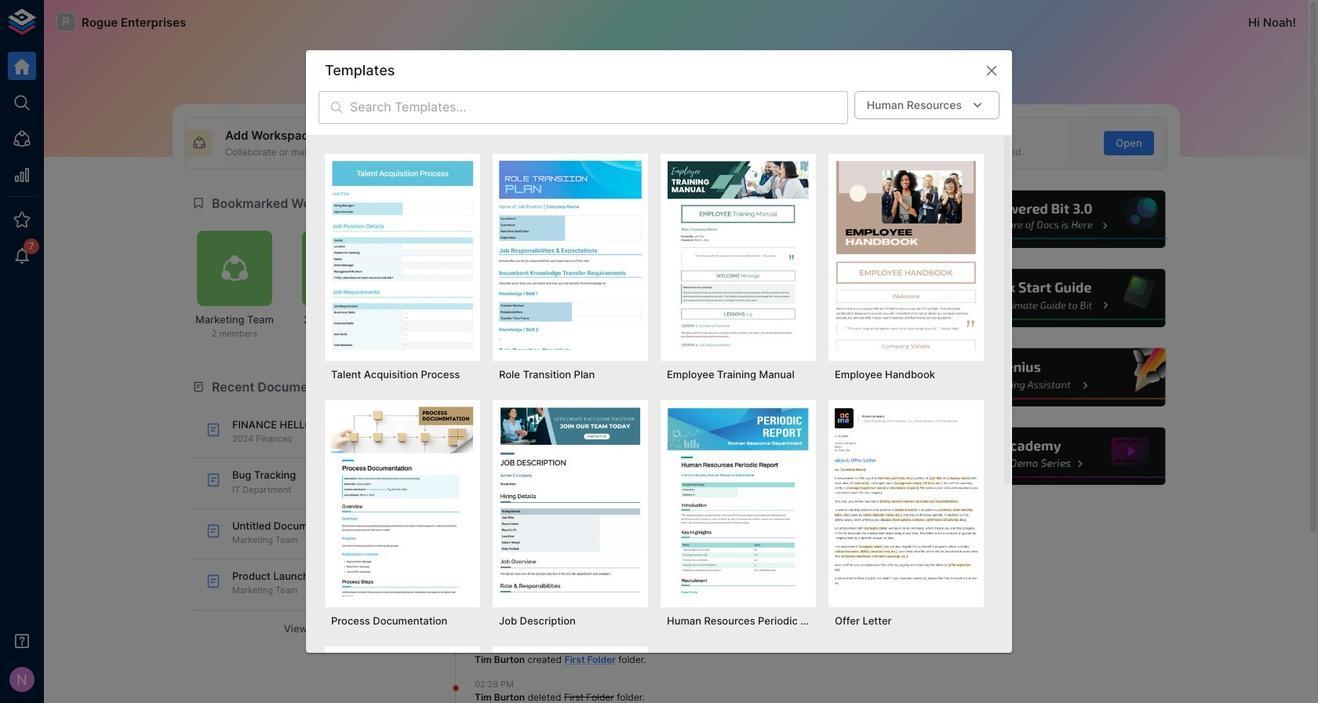 Task type: locate. For each thing, give the bounding box(es) containing it.
performance improvement plan image
[[331, 653, 474, 703]]

help image
[[932, 188, 1168, 250], [932, 267, 1168, 330], [932, 346, 1168, 409], [932, 425, 1168, 488]]

role transition plan image
[[499, 160, 642, 350]]

employee handbook acknowledgement form image
[[499, 653, 642, 703]]

dialog
[[306, 50, 1013, 703]]

employee training manual image
[[667, 160, 810, 350]]

4 help image from the top
[[932, 425, 1168, 488]]

2 help image from the top
[[932, 267, 1168, 330]]

employee handbook image
[[835, 160, 978, 350]]

process documentation image
[[331, 406, 474, 597]]

3 help image from the top
[[932, 346, 1168, 409]]



Task type: describe. For each thing, give the bounding box(es) containing it.
Search Templates... text field
[[350, 91, 848, 124]]

job description image
[[499, 406, 642, 597]]

1 help image from the top
[[932, 188, 1168, 250]]

talent acquisition process image
[[331, 160, 474, 350]]

offer letter image
[[835, 406, 978, 597]]

human resources periodic report image
[[667, 406, 810, 597]]



Task type: vqa. For each thing, say whether or not it's contained in the screenshot.
dialog
yes



